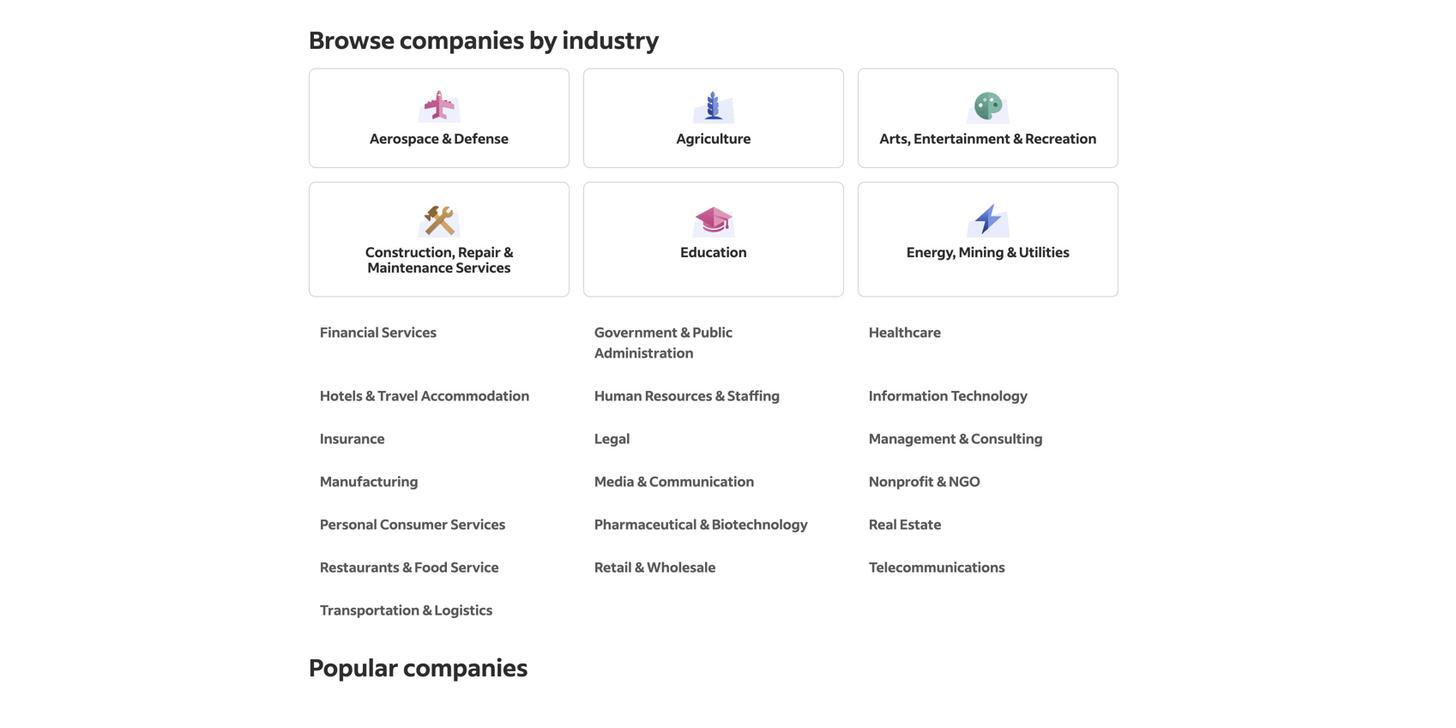 Task type: describe. For each thing, give the bounding box(es) containing it.
agriculture link
[[677, 129, 751, 147]]

nonprofit & ngo
[[869, 473, 980, 490]]

& for restaurants & food service
[[402, 559, 412, 576]]

hotels
[[320, 387, 363, 405]]

ngo
[[949, 473, 980, 490]]

media & communication link
[[583, 460, 766, 503]]

real estate link
[[858, 503, 953, 546]]

education
[[681, 243, 747, 261]]

consumer
[[380, 516, 448, 533]]

consulting
[[971, 430, 1043, 448]]

recreation
[[1026, 129, 1097, 147]]

construction, repair & maintenance services link
[[330, 243, 548, 276]]

media
[[595, 473, 635, 490]]

technology
[[951, 387, 1028, 405]]

government
[[595, 324, 678, 341]]

energy, mining & utilities
[[907, 243, 1070, 261]]

popular companies
[[309, 652, 528, 683]]

information
[[869, 387, 949, 405]]

education link
[[681, 243, 747, 261]]

estate
[[900, 516, 942, 533]]

travel
[[378, 387, 418, 405]]

personal consumer services
[[320, 516, 506, 533]]

biotechnology
[[712, 516, 808, 533]]

energy,
[[907, 243, 956, 261]]

aerospace & defense
[[370, 129, 509, 147]]

maintenance
[[368, 259, 453, 276]]

repair
[[458, 243, 501, 261]]

human resources & staffing link
[[583, 375, 791, 417]]

retail & wholesale
[[595, 559, 716, 576]]

& right mining
[[1007, 243, 1017, 261]]

arts, entertainment & recreation link
[[880, 129, 1097, 147]]

restaurants & food service
[[320, 559, 499, 576]]

by
[[529, 24, 558, 55]]

media & communication
[[595, 473, 755, 490]]

industry
[[562, 24, 659, 55]]

retail
[[595, 559, 632, 576]]

& for pharmaceutical & biotechnology
[[700, 516, 709, 533]]

& left staffing
[[715, 387, 725, 405]]

arts,
[[880, 129, 911, 147]]

telecommunications
[[869, 559, 1005, 576]]

retail & wholesale link
[[583, 546, 727, 589]]

browse
[[309, 24, 395, 55]]

hotels & travel accommodation link
[[309, 375, 541, 417]]

financial
[[320, 324, 379, 341]]

legal link
[[583, 417, 641, 460]]

transportation & logistics
[[320, 602, 493, 619]]

utilities
[[1019, 243, 1070, 261]]

transportation
[[320, 602, 420, 619]]

browse companies by industry
[[309, 24, 659, 55]]

mining
[[959, 243, 1004, 261]]

telecommunications link
[[858, 546, 1017, 589]]

real
[[869, 516, 897, 533]]

administration
[[595, 344, 694, 362]]

entertainment
[[914, 129, 1011, 147]]

human resources & staffing
[[595, 387, 780, 405]]

construction,
[[365, 243, 456, 261]]

pharmaceutical & biotechnology
[[595, 516, 808, 533]]

nonprofit
[[869, 473, 934, 490]]

restaurants & food service link
[[309, 546, 510, 589]]

nonprofit & ngo link
[[858, 460, 992, 503]]

communication
[[650, 473, 755, 490]]

financial services
[[320, 324, 437, 341]]

aerospace & defense link
[[370, 129, 509, 147]]

personal consumer services link
[[309, 503, 517, 546]]



Task type: locate. For each thing, give the bounding box(es) containing it.
legal
[[595, 430, 630, 448]]

& left the public
[[680, 324, 690, 341]]

public
[[693, 324, 733, 341]]

2 vertical spatial services
[[451, 516, 506, 533]]

0 vertical spatial services
[[456, 259, 511, 276]]

service
[[451, 559, 499, 576]]

services right maintenance
[[456, 259, 511, 276]]

accommodation
[[421, 387, 530, 405]]

government & public administration link
[[583, 311, 844, 375]]

& right "retail"
[[635, 559, 644, 576]]

& for government & public administration
[[680, 324, 690, 341]]

healthcare
[[869, 324, 941, 341]]

information technology link
[[858, 375, 1039, 417]]

& for hotels & travel accommodation
[[365, 387, 375, 405]]

& right repair
[[504, 243, 513, 261]]

1 vertical spatial companies
[[403, 652, 528, 683]]

services inside construction, repair & maintenance services
[[456, 259, 511, 276]]

& inside construction, repair & maintenance services
[[504, 243, 513, 261]]

wholesale
[[647, 559, 716, 576]]

1 vertical spatial services
[[382, 324, 437, 341]]

& up ngo
[[959, 430, 969, 448]]

human
[[595, 387, 642, 405]]

construction, repair & maintenance services
[[365, 243, 513, 276]]

companies left by at the top left of page
[[400, 24, 525, 55]]

management
[[869, 430, 956, 448]]

restaurants
[[320, 559, 400, 576]]

defense
[[454, 129, 509, 147]]

& inside government & public administration
[[680, 324, 690, 341]]

& left recreation
[[1013, 129, 1023, 147]]

staffing
[[727, 387, 780, 405]]

& down communication
[[700, 516, 709, 533]]

food
[[415, 559, 448, 576]]

management & consulting
[[869, 430, 1043, 448]]

& for management & consulting
[[959, 430, 969, 448]]

energy, mining & utilities link
[[907, 243, 1070, 261]]

& left food
[[402, 559, 412, 576]]

healthcare link
[[858, 311, 953, 354]]

& left the 'defense'
[[442, 129, 451, 147]]

aerospace
[[370, 129, 439, 147]]

0 vertical spatial companies
[[400, 24, 525, 55]]

arts, entertainment & recreation
[[880, 129, 1097, 147]]

real estate
[[869, 516, 942, 533]]

& left travel
[[365, 387, 375, 405]]

manufacturing
[[320, 473, 418, 490]]

pharmaceutical & biotechnology link
[[583, 503, 819, 546]]

companies for browse
[[400, 24, 525, 55]]

& for aerospace & defense
[[442, 129, 451, 147]]

services
[[456, 259, 511, 276], [382, 324, 437, 341], [451, 516, 506, 533]]

services right financial
[[382, 324, 437, 341]]

companies for popular
[[403, 652, 528, 683]]

pharmaceutical
[[595, 516, 697, 533]]

logistics
[[435, 602, 493, 619]]

& for transportation & logistics
[[422, 602, 432, 619]]

&
[[442, 129, 451, 147], [1013, 129, 1023, 147], [504, 243, 513, 261], [1007, 243, 1017, 261], [680, 324, 690, 341], [365, 387, 375, 405], [715, 387, 725, 405], [959, 430, 969, 448], [637, 473, 647, 490], [937, 473, 946, 490], [700, 516, 709, 533], [402, 559, 412, 576], [635, 559, 644, 576], [422, 602, 432, 619]]

companies
[[400, 24, 525, 55], [403, 652, 528, 683]]

& for retail & wholesale
[[635, 559, 644, 576]]

& right media
[[637, 473, 647, 490]]

& left ngo
[[937, 473, 946, 490]]

services up service
[[451, 516, 506, 533]]

financial services link
[[309, 311, 448, 354]]

government & public administration
[[595, 324, 733, 362]]

& for media & communication
[[637, 473, 647, 490]]

insurance
[[320, 430, 385, 448]]

& for nonprofit & ngo
[[937, 473, 946, 490]]

& inside "link"
[[700, 516, 709, 533]]

transportation & logistics link
[[309, 589, 504, 632]]

resources
[[645, 387, 713, 405]]

companies down logistics
[[403, 652, 528, 683]]

personal
[[320, 516, 377, 533]]

management & consulting link
[[858, 417, 1054, 460]]

popular
[[309, 652, 398, 683]]

information technology
[[869, 387, 1028, 405]]

& left logistics
[[422, 602, 432, 619]]

hotels & travel accommodation
[[320, 387, 530, 405]]

insurance link
[[309, 417, 396, 460]]

manufacturing link
[[309, 460, 429, 503]]

agriculture
[[677, 129, 751, 147]]



Task type: vqa. For each thing, say whether or not it's contained in the screenshot.
Government & Public Administration link
yes



